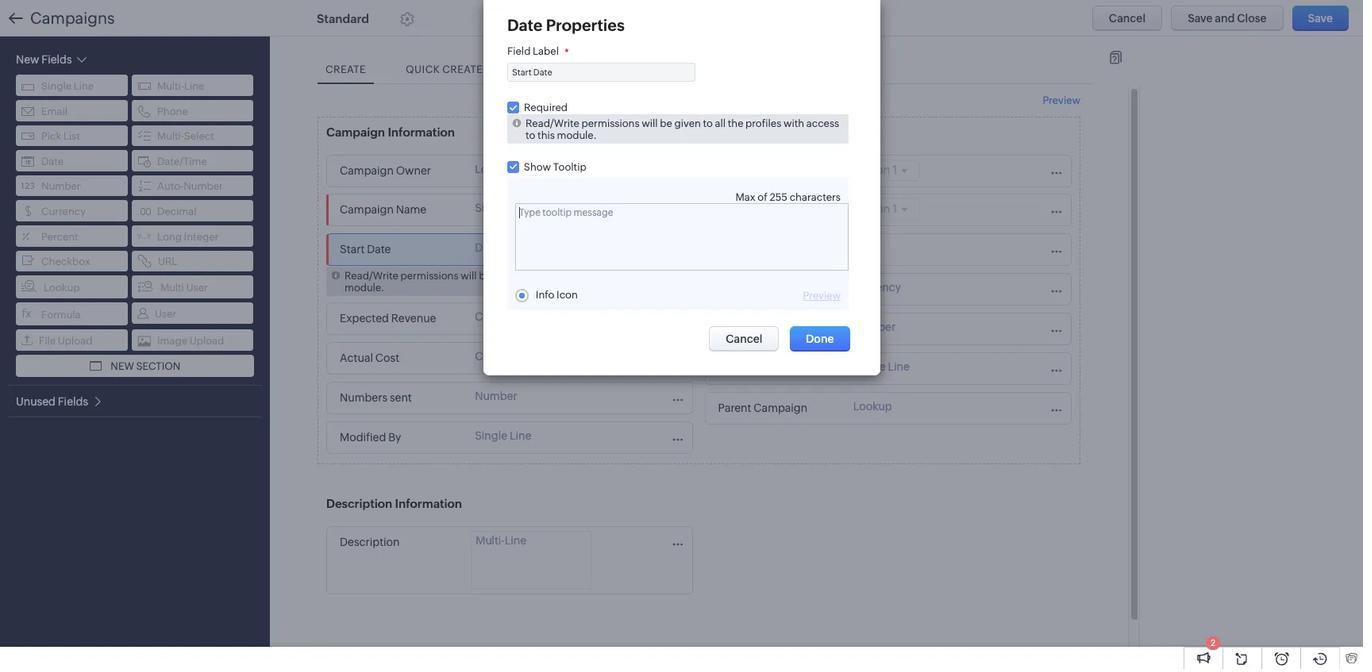 Task type: locate. For each thing, give the bounding box(es) containing it.
0 vertical spatial with
[[783, 117, 804, 129]]

0 vertical spatial given
[[674, 117, 700, 129]]

characters
[[789, 192, 840, 204]]

read/write
[[525, 117, 579, 129], [345, 270, 398, 282]]

tooltip
[[553, 161, 586, 173]]

0 vertical spatial all
[[715, 117, 725, 129]]

to
[[703, 117, 712, 129], [525, 129, 535, 141], [522, 270, 532, 282], [660, 270, 670, 282]]

detail view link
[[515, 56, 596, 83]]

0 horizontal spatial all
[[534, 270, 545, 282]]

quick create
[[406, 64, 483, 75]]

1 vertical spatial will
[[461, 270, 477, 282]]

1 horizontal spatial the
[[727, 117, 743, 129]]

will
[[641, 117, 657, 129], [461, 270, 477, 282]]

0 horizontal spatial module.
[[345, 282, 384, 294]]

0 vertical spatial will
[[641, 117, 657, 129]]

permissions
[[581, 117, 639, 129], [401, 270, 459, 282]]

max
[[735, 192, 755, 204]]

fields
[[58, 395, 88, 408]]

profiles up icon at the left of page
[[565, 270, 600, 282]]

1 create from the left
[[325, 64, 366, 75]]

the up max
[[727, 117, 743, 129]]

1 vertical spatial the
[[547, 270, 562, 282]]

1 vertical spatial given
[[493, 270, 520, 282]]

1 horizontal spatial with
[[783, 117, 804, 129]]

0 horizontal spatial with
[[603, 270, 623, 282]]

show
[[523, 161, 551, 173]]

0 horizontal spatial access
[[625, 270, 658, 282]]

detail
[[523, 64, 559, 75]]

new section
[[111, 360, 180, 372]]

properties
[[546, 16, 624, 34]]

None text field
[[322, 121, 481, 143], [335, 160, 463, 182], [713, 160, 841, 182], [713, 199, 841, 221], [335, 239, 463, 260], [713, 279, 841, 300], [713, 318, 841, 340], [335, 427, 463, 449], [322, 493, 481, 514], [335, 532, 463, 553], [322, 121, 481, 143], [335, 160, 463, 182], [713, 160, 841, 182], [713, 199, 841, 221], [335, 239, 463, 260], [713, 279, 841, 300], [713, 318, 841, 340], [335, 427, 463, 449], [322, 493, 481, 514], [335, 532, 463, 553]]

1 horizontal spatial permissions
[[581, 117, 639, 129]]

1 horizontal spatial given
[[674, 117, 700, 129]]

0 horizontal spatial create
[[325, 64, 366, 75]]

0 vertical spatial read/write
[[525, 117, 579, 129]]

1 vertical spatial be
[[479, 270, 491, 282]]

None text field
[[335, 199, 463, 221], [335, 308, 463, 329], [335, 348, 463, 369], [713, 358, 841, 379], [335, 387, 463, 409], [713, 398, 841, 419], [335, 199, 463, 221], [335, 308, 463, 329], [335, 348, 463, 369], [713, 358, 841, 379], [335, 387, 463, 409], [713, 398, 841, 419]]

0 horizontal spatial the
[[547, 270, 562, 282]]

create right quick on the top
[[442, 64, 483, 75]]

1 vertical spatial profiles
[[565, 270, 600, 282]]

1 horizontal spatial be
[[660, 117, 672, 129]]

1 vertical spatial read/write permissions will be given to all the profiles with access to this module.
[[345, 270, 690, 294]]

with
[[783, 117, 804, 129], [603, 270, 623, 282]]

0 vertical spatial access
[[806, 117, 839, 129]]

preview
[[1043, 94, 1080, 106]]

field label *
[[507, 45, 569, 59]]

show tooltip
[[523, 161, 586, 173]]

profiles up "of"
[[745, 117, 781, 129]]

this
[[537, 129, 554, 141], [672, 270, 690, 282]]

1 vertical spatial permissions
[[401, 270, 459, 282]]

the up info icon
[[547, 270, 562, 282]]

access
[[806, 117, 839, 129], [625, 270, 658, 282]]

0 vertical spatial be
[[660, 117, 672, 129]]

read/write permissions will be given to all the profiles with access to this module.
[[525, 117, 839, 141], [345, 270, 690, 294]]

0 horizontal spatial this
[[537, 129, 554, 141]]

detail view
[[523, 64, 588, 75]]

icon
[[556, 289, 577, 301]]

1 vertical spatial read/write
[[345, 270, 398, 282]]

the
[[727, 117, 743, 129], [547, 270, 562, 282]]

0 vertical spatial permissions
[[581, 117, 639, 129]]

unused fields link
[[16, 394, 103, 408]]

1 horizontal spatial create
[[442, 64, 483, 75]]

profiles
[[745, 117, 781, 129], [565, 270, 600, 282]]

1 horizontal spatial module.
[[557, 129, 596, 141]]

create link
[[318, 56, 374, 83]]

1 horizontal spatial access
[[806, 117, 839, 129]]

max of 255 characters
[[735, 192, 840, 204]]

be
[[660, 117, 672, 129], [479, 270, 491, 282]]

date
[[507, 16, 542, 34]]

0 horizontal spatial profiles
[[565, 270, 600, 282]]

given
[[674, 117, 700, 129], [493, 270, 520, 282]]

info icon
[[535, 289, 577, 301]]

create
[[325, 64, 366, 75], [442, 64, 483, 75]]

1 horizontal spatial profiles
[[745, 117, 781, 129]]

all
[[715, 117, 725, 129], [534, 270, 545, 282]]

create down standard
[[325, 64, 366, 75]]

0 horizontal spatial permissions
[[401, 270, 459, 282]]

1 vertical spatial this
[[672, 270, 690, 282]]

module.
[[557, 129, 596, 141], [345, 282, 384, 294]]

None button
[[1092, 6, 1162, 31], [1171, 6, 1283, 31], [1292, 6, 1349, 31], [709, 327, 779, 352], [790, 327, 850, 352], [1092, 6, 1162, 31], [1171, 6, 1283, 31], [1292, 6, 1349, 31], [709, 327, 779, 352], [790, 327, 850, 352]]

section
[[136, 360, 180, 372]]

1 horizontal spatial this
[[672, 270, 690, 282]]

1 horizontal spatial will
[[641, 117, 657, 129]]

0 horizontal spatial be
[[479, 270, 491, 282]]

0 vertical spatial module.
[[557, 129, 596, 141]]



Task type: describe. For each thing, give the bounding box(es) containing it.
1 vertical spatial all
[[534, 270, 545, 282]]

1 horizontal spatial read/write
[[525, 117, 579, 129]]

date properties
[[507, 16, 624, 34]]

1 horizontal spatial all
[[715, 117, 725, 129]]

quick
[[406, 64, 440, 75]]

0 vertical spatial profiles
[[745, 117, 781, 129]]

label
[[532, 45, 558, 57]]

2
[[1211, 638, 1216, 648]]

1 vertical spatial access
[[625, 270, 658, 282]]

view
[[561, 64, 588, 75]]

new
[[111, 360, 134, 372]]

0 horizontal spatial given
[[493, 270, 520, 282]]

1 vertical spatial with
[[603, 270, 623, 282]]

info
[[535, 289, 554, 301]]

0 horizontal spatial will
[[461, 270, 477, 282]]

*
[[564, 47, 569, 59]]

field
[[507, 45, 530, 57]]

unused fields
[[16, 395, 88, 408]]

0 vertical spatial the
[[727, 117, 743, 129]]

0 vertical spatial this
[[537, 129, 554, 141]]

quick create link
[[398, 56, 491, 83]]

0 vertical spatial read/write permissions will be given to all the profiles with access to this module.
[[525, 117, 839, 141]]

of
[[757, 192, 767, 204]]

campaigns
[[30, 9, 115, 27]]

255
[[769, 192, 787, 204]]

2 create from the left
[[442, 64, 483, 75]]

1 vertical spatial module.
[[345, 282, 384, 294]]

unused
[[16, 395, 56, 408]]

0 horizontal spatial read/write
[[345, 270, 398, 282]]

standard
[[317, 12, 369, 25]]

required
[[524, 102, 567, 114]]



Task type: vqa. For each thing, say whether or not it's contained in the screenshot.
Search image
no



